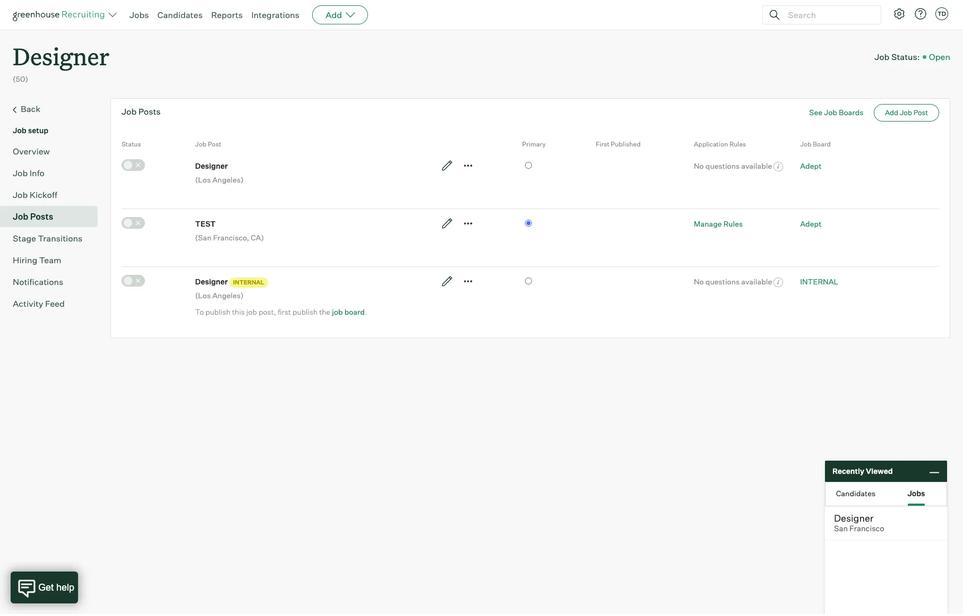 Task type: vqa. For each thing, say whether or not it's contained in the screenshot.
schedule corresponding to Delete schedule
no



Task type: locate. For each thing, give the bounding box(es) containing it.
team
[[39, 255, 61, 265]]

1 vertical spatial angeles)
[[212, 291, 244, 300]]

integrations link
[[252, 10, 300, 20]]

manage rules
[[694, 219, 743, 228]]

job
[[875, 51, 890, 62], [122, 106, 137, 117], [825, 108, 838, 117], [901, 108, 913, 117], [13, 126, 26, 135], [195, 140, 207, 148], [801, 140, 812, 148], [13, 168, 28, 178], [13, 190, 28, 200], [13, 211, 28, 222]]

tab list
[[826, 483, 947, 506]]

feed
[[45, 298, 65, 309]]

designer san francisco
[[835, 513, 885, 534]]

0 vertical spatial post
[[914, 108, 929, 117]]

None checkbox
[[122, 159, 145, 171], [122, 275, 145, 287], [122, 159, 145, 171], [122, 275, 145, 287]]

0 vertical spatial adept link
[[801, 161, 822, 170]]

designer for designer internal (los angeles)
[[195, 277, 228, 286]]

(los up to
[[195, 291, 211, 300]]

2 no questions available from the top
[[694, 277, 774, 286]]

designer down "job post"
[[195, 161, 228, 170]]

no for adept
[[694, 161, 704, 170]]

1 adept from the top
[[801, 161, 822, 170]]

1 vertical spatial (los
[[195, 291, 211, 300]]

1 horizontal spatial add
[[886, 108, 899, 117]]

0 vertical spatial angeles)
[[212, 175, 244, 184]]

1 vertical spatial add
[[886, 108, 899, 117]]

manage
[[694, 219, 722, 228]]

angeles) down "job post"
[[212, 175, 244, 184]]

jobs
[[130, 10, 149, 20], [908, 489, 926, 498]]

first published
[[596, 140, 641, 148]]

see job boards link
[[810, 108, 864, 117]]

questions
[[706, 161, 740, 170], [706, 277, 740, 286]]

1 questions from the top
[[706, 161, 740, 170]]

(san
[[195, 233, 212, 242]]

.
[[365, 307, 367, 317]]

job posts up "status" at top left
[[122, 106, 161, 117]]

1 horizontal spatial jobs
[[908, 489, 926, 498]]

1 vertical spatial job posts
[[13, 211, 53, 222]]

published
[[611, 140, 641, 148]]

job
[[247, 307, 257, 317], [332, 307, 343, 317]]

1 (los from the top
[[195, 175, 211, 184]]

activity feed link
[[13, 297, 94, 310]]

designer
[[13, 40, 109, 72], [195, 161, 228, 170], [195, 277, 228, 286], [835, 513, 874, 524]]

0 vertical spatial no questions available
[[694, 161, 774, 170]]

boards
[[839, 108, 864, 117]]

designer inside the "designer internal (los angeles)"
[[195, 277, 228, 286]]

job post
[[195, 140, 221, 148]]

publish
[[206, 307, 231, 317], [293, 307, 318, 317]]

to publish this job post, first publish the job board .
[[195, 307, 367, 317]]

1 available from the top
[[742, 161, 773, 170]]

add inside popup button
[[326, 10, 342, 20]]

1 horizontal spatial posts
[[139, 106, 161, 117]]

candidates right jobs link
[[158, 10, 203, 20]]

viewed
[[867, 467, 893, 476]]

designer up to
[[195, 277, 228, 286]]

0 vertical spatial add
[[326, 10, 342, 20]]

back
[[21, 103, 40, 114]]

1 vertical spatial available
[[742, 277, 773, 286]]

0 vertical spatial job posts
[[122, 106, 161, 117]]

None radio
[[525, 162, 532, 169], [525, 278, 532, 285], [525, 162, 532, 169], [525, 278, 532, 285]]

0 vertical spatial (los
[[195, 175, 211, 184]]

0 horizontal spatial post
[[208, 140, 221, 148]]

adept link
[[801, 161, 822, 170], [801, 219, 822, 228]]

designer down greenhouse recruiting image
[[13, 40, 109, 72]]

1 no questions available from the top
[[694, 161, 774, 170]]

(los inside designer (los angeles)
[[195, 175, 211, 184]]

internal
[[233, 279, 264, 286]]

1 horizontal spatial candidates
[[837, 489, 876, 498]]

2 job from the left
[[332, 307, 343, 317]]

(los down "job post"
[[195, 175, 211, 184]]

available
[[742, 161, 773, 170], [742, 277, 773, 286]]

adept
[[801, 161, 822, 170], [801, 219, 822, 228]]

publish left "the"
[[293, 307, 318, 317]]

0 vertical spatial adept
[[801, 161, 822, 170]]

2 available from the top
[[742, 277, 773, 286]]

0 vertical spatial no
[[694, 161, 704, 170]]

0 vertical spatial rules
[[730, 140, 747, 148]]

0 horizontal spatial job posts
[[13, 211, 53, 222]]

publish right to
[[206, 307, 231, 317]]

designer inside designer san francisco
[[835, 513, 874, 524]]

designer down recently
[[835, 513, 874, 524]]

notifications link
[[13, 276, 94, 288]]

1 angeles) from the top
[[212, 175, 244, 184]]

0 horizontal spatial candidates
[[158, 10, 203, 20]]

0 horizontal spatial posts
[[30, 211, 53, 222]]

available for adept
[[742, 161, 773, 170]]

overview link
[[13, 145, 94, 158]]

job inside job info link
[[13, 168, 28, 178]]

ca)
[[251, 233, 264, 242]]

no for internal
[[694, 277, 704, 286]]

post,
[[259, 307, 276, 317]]

(los inside the "designer internal (los angeles)"
[[195, 291, 211, 300]]

stage transitions
[[13, 233, 83, 244]]

recently viewed
[[833, 467, 893, 476]]

1 vertical spatial candidates
[[837, 489, 876, 498]]

job posts down job kickoff
[[13, 211, 53, 222]]

no questions available for adept
[[694, 161, 774, 170]]

first
[[278, 307, 291, 317]]

0 horizontal spatial publish
[[206, 307, 231, 317]]

notifications
[[13, 277, 63, 287]]

1 horizontal spatial job posts
[[122, 106, 161, 117]]

0 vertical spatial posts
[[139, 106, 161, 117]]

job kickoff link
[[13, 188, 94, 201]]

1 vertical spatial adept
[[801, 219, 822, 228]]

1 vertical spatial no
[[694, 277, 704, 286]]

hiring team
[[13, 255, 61, 265]]

designer internal (los angeles)
[[195, 277, 264, 300]]

Search text field
[[786, 7, 872, 23]]

info
[[30, 168, 45, 178]]

greenhouse recruiting image
[[13, 9, 108, 21]]

0 vertical spatial questions
[[706, 161, 740, 170]]

None checkbox
[[122, 217, 145, 229]]

job inside job posts link
[[13, 211, 28, 222]]

2 (los from the top
[[195, 291, 211, 300]]

posts up "status" at top left
[[139, 106, 161, 117]]

posts
[[139, 106, 161, 117], [30, 211, 53, 222]]

posts down kickoff
[[30, 211, 53, 222]]

no
[[694, 161, 704, 170], [694, 277, 704, 286]]

(los
[[195, 175, 211, 184], [195, 291, 211, 300]]

None radio
[[525, 220, 532, 227]]

overview
[[13, 146, 50, 157]]

rules right the manage
[[724, 219, 743, 228]]

add job post
[[886, 108, 929, 117]]

1 no from the top
[[694, 161, 704, 170]]

0 horizontal spatial jobs
[[130, 10, 149, 20]]

1 vertical spatial adept link
[[801, 219, 822, 228]]

2 no from the top
[[694, 277, 704, 286]]

job right the this
[[247, 307, 257, 317]]

1 vertical spatial rules
[[724, 219, 743, 228]]

2 angeles) from the top
[[212, 291, 244, 300]]

post
[[914, 108, 929, 117], [208, 140, 221, 148]]

1 horizontal spatial publish
[[293, 307, 318, 317]]

kickoff
[[30, 190, 57, 200]]

manage rules link
[[694, 219, 743, 228]]

rules for application rules
[[730, 140, 747, 148]]

first
[[596, 140, 610, 148]]

job right "the"
[[332, 307, 343, 317]]

1 horizontal spatial job
[[332, 307, 343, 317]]

td button
[[934, 5, 951, 22]]

jobs link
[[130, 10, 149, 20]]

designer inside designer (los angeles)
[[195, 161, 228, 170]]

2 questions from the top
[[706, 277, 740, 286]]

no questions available
[[694, 161, 774, 170], [694, 277, 774, 286]]

1 vertical spatial questions
[[706, 277, 740, 286]]

1 vertical spatial jobs
[[908, 489, 926, 498]]

designer for designer (los angeles)
[[195, 161, 228, 170]]

1 vertical spatial no questions available
[[694, 277, 774, 286]]

rules for manage rules
[[724, 219, 743, 228]]

recently
[[833, 467, 865, 476]]

candidates link
[[158, 10, 203, 20]]

candidates down the recently viewed
[[837, 489, 876, 498]]

add
[[326, 10, 342, 20], [886, 108, 899, 117]]

rules
[[730, 140, 747, 148], [724, 219, 743, 228]]

0 vertical spatial jobs
[[130, 10, 149, 20]]

rules right application
[[730, 140, 747, 148]]

angeles)
[[212, 175, 244, 184], [212, 291, 244, 300]]

see job boards
[[810, 108, 864, 117]]

angeles) up the this
[[212, 291, 244, 300]]

1 job from the left
[[247, 307, 257, 317]]

0 horizontal spatial add
[[326, 10, 342, 20]]

0 horizontal spatial job
[[247, 307, 257, 317]]

stage transitions link
[[13, 232, 94, 245]]

internal
[[801, 277, 839, 286]]

job board link
[[332, 307, 365, 317]]

job posts
[[122, 106, 161, 117], [13, 211, 53, 222]]

0 vertical spatial available
[[742, 161, 773, 170]]

open
[[930, 51, 951, 62]]

the
[[320, 307, 331, 317]]



Task type: describe. For each thing, give the bounding box(es) containing it.
activity
[[13, 298, 43, 309]]

2 adept link from the top
[[801, 219, 822, 228]]

to
[[195, 307, 204, 317]]

job info
[[13, 168, 45, 178]]

job board
[[801, 140, 831, 148]]

2 adept from the top
[[801, 219, 822, 228]]

san
[[835, 524, 849, 534]]

stage
[[13, 233, 36, 244]]

board
[[813, 140, 831, 148]]

transitions
[[38, 233, 83, 244]]

add for add
[[326, 10, 342, 20]]

job status:
[[875, 51, 921, 62]]

hiring
[[13, 255, 37, 265]]

designer for designer (50)
[[13, 40, 109, 72]]

angeles) inside designer (los angeles)
[[212, 175, 244, 184]]

add job post link
[[875, 104, 940, 122]]

configure image
[[894, 7, 906, 20]]

primary
[[523, 140, 546, 148]]

reports
[[211, 10, 243, 20]]

1 adept link from the top
[[801, 161, 822, 170]]

(50)
[[13, 74, 28, 84]]

designer link
[[13, 30, 109, 74]]

2 publish from the left
[[293, 307, 318, 317]]

activity feed
[[13, 298, 65, 309]]

internal link
[[801, 277, 839, 286]]

job inside add job post link
[[901, 108, 913, 117]]

job kickoff
[[13, 190, 57, 200]]

designer (los angeles)
[[195, 161, 244, 184]]

status:
[[892, 51, 921, 62]]

setup
[[28, 126, 48, 135]]

td button
[[936, 7, 949, 20]]

this
[[232, 307, 245, 317]]

francisco
[[850, 524, 885, 534]]

1 vertical spatial post
[[208, 140, 221, 148]]

jobs inside tab list
[[908, 489, 926, 498]]

1 horizontal spatial post
[[914, 108, 929, 117]]

add for add job post
[[886, 108, 899, 117]]

1 publish from the left
[[206, 307, 231, 317]]

job info link
[[13, 167, 94, 179]]

questions for internal
[[706, 277, 740, 286]]

0 vertical spatial candidates
[[158, 10, 203, 20]]

tab list containing candidates
[[826, 483, 947, 506]]

test
[[195, 219, 216, 228]]

reports link
[[211, 10, 243, 20]]

add button
[[312, 5, 368, 24]]

integrations
[[252, 10, 300, 20]]

available for internal
[[742, 277, 773, 286]]

back link
[[13, 102, 94, 116]]

application
[[694, 140, 729, 148]]

board
[[345, 307, 365, 317]]

application rules
[[694, 140, 747, 148]]

francisco,
[[213, 233, 249, 242]]

job inside job kickoff link
[[13, 190, 28, 200]]

hiring team link
[[13, 254, 94, 267]]

designer (50)
[[13, 40, 109, 84]]

no questions available for internal
[[694, 277, 774, 286]]

status
[[122, 140, 141, 148]]

job setup
[[13, 126, 48, 135]]

candidates inside tab list
[[837, 489, 876, 498]]

see
[[810, 108, 823, 117]]

1 vertical spatial posts
[[30, 211, 53, 222]]

test (san francisco, ca)
[[195, 219, 264, 242]]

job posts link
[[13, 210, 94, 223]]

designer for designer san francisco
[[835, 513, 874, 524]]

questions for adept
[[706, 161, 740, 170]]

td
[[938, 10, 947, 18]]

angeles) inside the "designer internal (los angeles)"
[[212, 291, 244, 300]]



